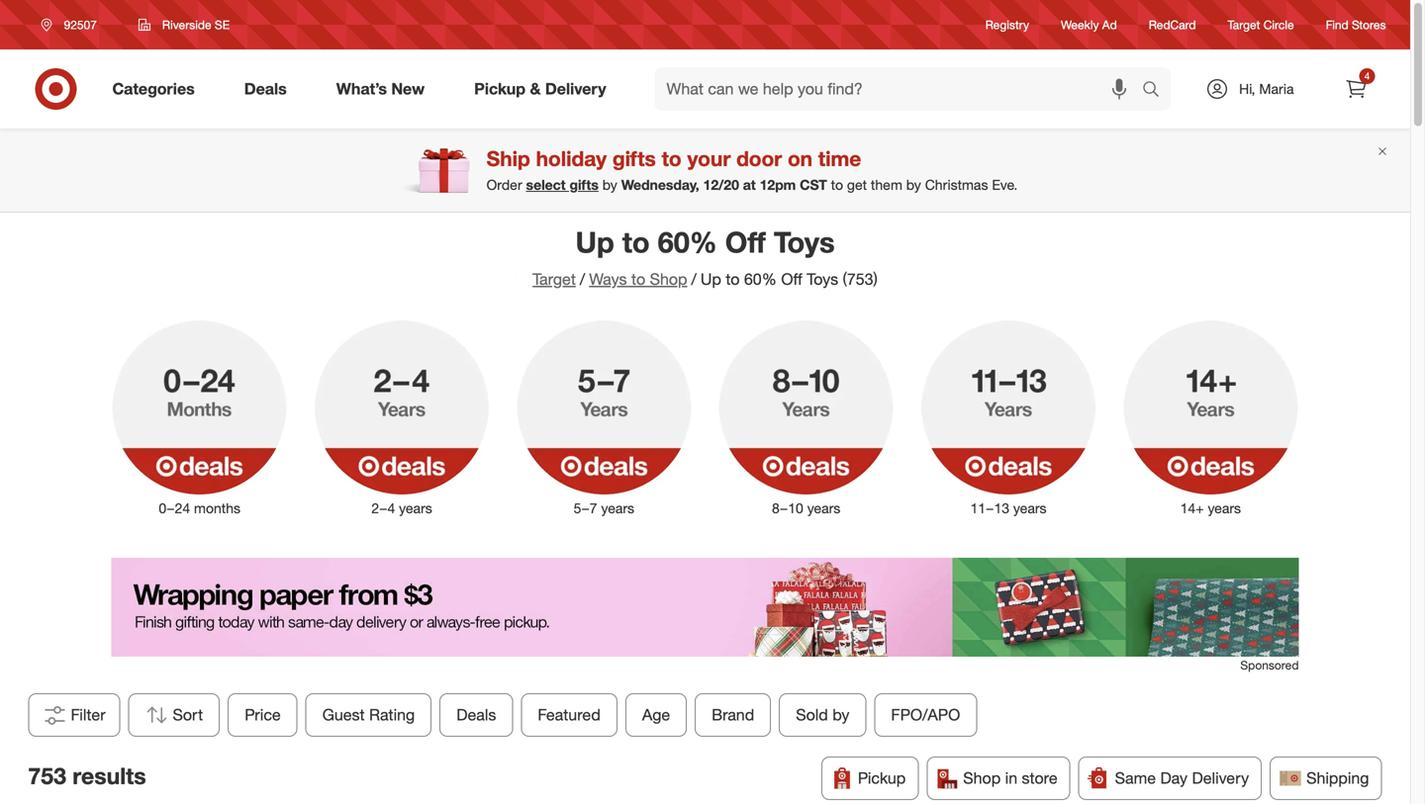 Task type: vqa. For each thing, say whether or not it's contained in the screenshot.
GOODFELLOW in Men's Long Sleeve Textured Crewneck Shirt - Goodfellow & Co™
no



Task type: locate. For each thing, give the bounding box(es) containing it.
/ right ways to shop link
[[691, 270, 697, 289]]

target inside up to 60% off toys target / ways to shop / up to 60% off toys (753)
[[533, 270, 576, 289]]

pickup button
[[821, 757, 919, 801]]

60% up ways to shop link
[[658, 225, 717, 260]]

deals for deals "link"
[[244, 79, 287, 99]]

delivery for pickup & delivery
[[545, 79, 606, 99]]

shop right ways
[[650, 270, 687, 289]]

0 horizontal spatial up
[[576, 225, 614, 260]]

11–13
[[970, 500, 1010, 517]]

1 vertical spatial delivery
[[1192, 769, 1249, 788]]

pickup
[[474, 79, 526, 99], [858, 769, 906, 788]]

shop left in
[[963, 769, 1001, 788]]

0 vertical spatial toys
[[774, 225, 835, 260]]

ship
[[487, 146, 530, 171]]

1 vertical spatial shop
[[963, 769, 1001, 788]]

60%
[[658, 225, 717, 260], [744, 270, 777, 289]]

off left (753)
[[781, 270, 802, 289]]

price
[[245, 706, 281, 725]]

1 vertical spatial up
[[701, 270, 721, 289]]

5–7
[[574, 500, 597, 517]]

pickup left & in the left of the page
[[474, 79, 526, 99]]

1 vertical spatial gifts
[[570, 176, 599, 194]]

2 / from the left
[[691, 270, 697, 289]]

0 horizontal spatial target
[[533, 270, 576, 289]]

years right '8–10'
[[807, 500, 841, 517]]

toys left (753)
[[807, 270, 838, 289]]

riverside
[[162, 17, 211, 32]]

delivery
[[545, 79, 606, 99], [1192, 769, 1249, 788]]

92507
[[64, 17, 97, 32]]

pickup for pickup
[[858, 769, 906, 788]]

toys
[[774, 225, 835, 260], [807, 270, 838, 289]]

years for 5–7 years
[[601, 500, 635, 517]]

0 horizontal spatial gifts
[[570, 176, 599, 194]]

years right 5–7
[[601, 500, 635, 517]]

14+ years
[[1180, 500, 1241, 517]]

1 horizontal spatial 60%
[[744, 270, 777, 289]]

shipping button
[[1270, 757, 1382, 801]]

pickup inside button
[[858, 769, 906, 788]]

what's
[[336, 79, 387, 99]]

featured
[[538, 706, 601, 725]]

/
[[580, 270, 585, 289], [691, 270, 697, 289]]

0 horizontal spatial /
[[580, 270, 585, 289]]

shipping
[[1307, 769, 1369, 788]]

target left circle
[[1228, 17, 1260, 32]]

0 vertical spatial off
[[725, 225, 766, 260]]

0–24 months
[[159, 500, 240, 517]]

price button
[[228, 694, 298, 737]]

0 horizontal spatial deals
[[244, 79, 287, 99]]

deals for deals button
[[457, 706, 496, 725]]

what's new
[[336, 79, 425, 99]]

3 years from the left
[[807, 500, 841, 517]]

1 horizontal spatial target
[[1228, 17, 1260, 32]]

categories link
[[96, 67, 219, 111]]

years for 11–13 years
[[1013, 500, 1047, 517]]

target circle link
[[1228, 16, 1294, 33]]

1 horizontal spatial delivery
[[1192, 769, 1249, 788]]

1 vertical spatial deals
[[457, 706, 496, 725]]

fpo/apo
[[891, 706, 960, 725]]

rating
[[369, 706, 415, 725]]

toys down cst
[[774, 225, 835, 260]]

redcard link
[[1149, 16, 1196, 33]]

1 horizontal spatial pickup
[[858, 769, 906, 788]]

select
[[526, 176, 566, 194]]

1 horizontal spatial gifts
[[613, 146, 656, 171]]

up
[[576, 225, 614, 260], [701, 270, 721, 289]]

years right 11–13
[[1013, 500, 1047, 517]]

maria
[[1259, 80, 1294, 97]]

ship holiday gifts to your door on time order select gifts by wednesday, 12/20 at 12pm cst to get them by christmas eve.
[[487, 146, 1018, 194]]

gifts up wednesday,
[[613, 146, 656, 171]]

sponsored
[[1240, 658, 1299, 673]]

delivery right the day
[[1192, 769, 1249, 788]]

1 vertical spatial off
[[781, 270, 802, 289]]

years inside 'link'
[[1208, 500, 1241, 517]]

what's new link
[[319, 67, 450, 111]]

60% down at
[[744, 270, 777, 289]]

&
[[530, 79, 541, 99]]

1 horizontal spatial shop
[[963, 769, 1001, 788]]

753 results
[[28, 763, 146, 791]]

/ left ways
[[580, 270, 585, 289]]

by right them on the right of the page
[[906, 176, 921, 194]]

up right ways to shop link
[[701, 270, 721, 289]]

0 vertical spatial pickup
[[474, 79, 526, 99]]

find
[[1326, 17, 1349, 32]]

age
[[642, 706, 670, 725]]

years right 14+
[[1208, 500, 1241, 517]]

pickup & delivery
[[474, 79, 606, 99]]

1 years from the left
[[399, 500, 432, 517]]

shop in store
[[963, 769, 1058, 788]]

years
[[399, 500, 432, 517], [601, 500, 635, 517], [807, 500, 841, 517], [1013, 500, 1047, 517], [1208, 500, 1241, 517]]

target left ways
[[533, 270, 576, 289]]

off down at
[[725, 225, 766, 260]]

deals inside button
[[457, 706, 496, 725]]

1 vertical spatial pickup
[[858, 769, 906, 788]]

(753)
[[843, 270, 878, 289]]

deals right rating
[[457, 706, 496, 725]]

in
[[1005, 769, 1018, 788]]

them
[[871, 176, 903, 194]]

order
[[487, 176, 522, 194]]

4 years from the left
[[1013, 500, 1047, 517]]

by right "sold"
[[833, 706, 850, 725]]

0 horizontal spatial shop
[[650, 270, 687, 289]]

deals button
[[440, 694, 513, 737]]

1 horizontal spatial by
[[833, 706, 850, 725]]

5–7 years link
[[503, 317, 705, 519]]

0 horizontal spatial by
[[603, 176, 617, 194]]

guest rating
[[322, 706, 415, 725]]

0 vertical spatial deals
[[244, 79, 287, 99]]

on
[[788, 146, 813, 171]]

years right 2–4
[[399, 500, 432, 517]]

pickup for pickup & delivery
[[474, 79, 526, 99]]

gifts
[[613, 146, 656, 171], [570, 176, 599, 194]]

ad
[[1102, 17, 1117, 32]]

0 vertical spatial delivery
[[545, 79, 606, 99]]

filter
[[71, 706, 106, 725]]

to right ways to shop link
[[726, 270, 740, 289]]

delivery inside button
[[1192, 769, 1249, 788]]

off
[[725, 225, 766, 260], [781, 270, 802, 289]]

0 horizontal spatial off
[[725, 225, 766, 260]]

0 horizontal spatial pickup
[[474, 79, 526, 99]]

age button
[[625, 694, 687, 737]]

same day delivery button
[[1079, 757, 1262, 801]]

0 vertical spatial shop
[[650, 270, 687, 289]]

gifts down holiday
[[570, 176, 599, 194]]

pickup down fpo/apo button
[[858, 769, 906, 788]]

deals left the what's
[[244, 79, 287, 99]]

92507 button
[[28, 7, 118, 43]]

0–24
[[159, 500, 190, 517]]

0 horizontal spatial delivery
[[545, 79, 606, 99]]

0 horizontal spatial 60%
[[658, 225, 717, 260]]

cst
[[800, 176, 827, 194]]

redcard
[[1149, 17, 1196, 32]]

weekly ad link
[[1061, 16, 1117, 33]]

to up wednesday,
[[662, 146, 682, 171]]

by down holiday
[[603, 176, 617, 194]]

deals inside "link"
[[244, 79, 287, 99]]

2 horizontal spatial by
[[906, 176, 921, 194]]

delivery right & in the left of the page
[[545, 79, 606, 99]]

2 years from the left
[[601, 500, 635, 517]]

christmas
[[925, 176, 988, 194]]

5 years from the left
[[1208, 500, 1241, 517]]

up up ways
[[576, 225, 614, 260]]

pickup & delivery link
[[457, 67, 631, 111]]

day
[[1161, 769, 1188, 788]]

1 horizontal spatial /
[[691, 270, 697, 289]]

1 vertical spatial target
[[533, 270, 576, 289]]

hi, maria
[[1239, 80, 1294, 97]]

guest
[[322, 706, 365, 725]]

by
[[603, 176, 617, 194], [906, 176, 921, 194], [833, 706, 850, 725]]

1 horizontal spatial deals
[[457, 706, 496, 725]]

eve.
[[992, 176, 1018, 194]]

search
[[1133, 81, 1181, 101]]



Task type: describe. For each thing, give the bounding box(es) containing it.
filter button
[[28, 694, 120, 737]]

riverside se
[[162, 17, 230, 32]]

12pm
[[760, 176, 796, 194]]

featured button
[[521, 694, 618, 737]]

guest rating button
[[306, 694, 432, 737]]

deals link
[[227, 67, 312, 111]]

0 vertical spatial target
[[1228, 17, 1260, 32]]

new
[[391, 79, 425, 99]]

same
[[1115, 769, 1156, 788]]

delivery for same day delivery
[[1192, 769, 1249, 788]]

brand
[[712, 706, 755, 725]]

target link
[[533, 270, 576, 289]]

weekly ad
[[1061, 17, 1117, 32]]

to left get
[[831, 176, 843, 194]]

years for 14+ years
[[1208, 500, 1241, 517]]

to right ways
[[631, 270, 645, 289]]

2–4
[[371, 500, 395, 517]]

results
[[73, 763, 146, 791]]

shop inside up to 60% off toys target / ways to shop / up to 60% off toys (753)
[[650, 270, 687, 289]]

0 vertical spatial 60%
[[658, 225, 717, 260]]

se
[[215, 17, 230, 32]]

0 vertical spatial up
[[576, 225, 614, 260]]

get
[[847, 176, 867, 194]]

4
[[1365, 70, 1370, 82]]

11–13 years link
[[907, 317, 1110, 519]]

wednesday,
[[621, 176, 699, 194]]

months
[[194, 500, 240, 517]]

14+
[[1180, 500, 1204, 517]]

1 horizontal spatial up
[[701, 270, 721, 289]]

stores
[[1352, 17, 1386, 32]]

ways
[[589, 270, 627, 289]]

years for 2–4 years
[[399, 500, 432, 517]]

4 link
[[1335, 67, 1378, 111]]

sort
[[173, 706, 203, 725]]

years for 8–10 years
[[807, 500, 841, 517]]

your
[[687, 146, 731, 171]]

sort button
[[128, 694, 220, 737]]

0–24 months link
[[98, 317, 301, 519]]

at
[[743, 176, 756, 194]]

brand button
[[695, 694, 771, 737]]

5–7 years
[[574, 500, 635, 517]]

1 vertical spatial 60%
[[744, 270, 777, 289]]

2–4 years link
[[301, 317, 503, 519]]

sold
[[796, 706, 828, 725]]

1 horizontal spatial off
[[781, 270, 802, 289]]

12/20
[[703, 176, 739, 194]]

8–10 years link
[[705, 317, 907, 519]]

by inside button
[[833, 706, 850, 725]]

shop inside button
[[963, 769, 1001, 788]]

2–4 years
[[371, 500, 432, 517]]

sold by
[[796, 706, 850, 725]]

up to 60% off toys target / ways to shop / up to 60% off toys (753)
[[533, 225, 878, 289]]

11–13 years
[[970, 500, 1047, 517]]

registry link
[[985, 16, 1029, 33]]

ways to shop link
[[589, 270, 687, 289]]

categories
[[112, 79, 195, 99]]

search button
[[1133, 67, 1181, 115]]

What can we help you find? suggestions appear below search field
[[655, 67, 1147, 111]]

1 vertical spatial toys
[[807, 270, 838, 289]]

store
[[1022, 769, 1058, 788]]

8–10
[[772, 500, 804, 517]]

find stores link
[[1326, 16, 1386, 33]]

1 / from the left
[[580, 270, 585, 289]]

holiday
[[536, 146, 607, 171]]

registry
[[985, 17, 1029, 32]]

fpo/apo button
[[874, 694, 977, 737]]

door
[[737, 146, 782, 171]]

0 vertical spatial gifts
[[613, 146, 656, 171]]

advertisement region
[[111, 558, 1299, 657]]

sold by button
[[779, 694, 867, 737]]

to up ways to shop link
[[622, 225, 650, 260]]

circle
[[1264, 17, 1294, 32]]

time
[[818, 146, 861, 171]]

weekly
[[1061, 17, 1099, 32]]

shop in store button
[[927, 757, 1071, 801]]

riverside se button
[[126, 7, 243, 43]]

753
[[28, 763, 66, 791]]

8–10 years
[[772, 500, 841, 517]]

same day delivery
[[1115, 769, 1249, 788]]

find stores
[[1326, 17, 1386, 32]]

target circle
[[1228, 17, 1294, 32]]



